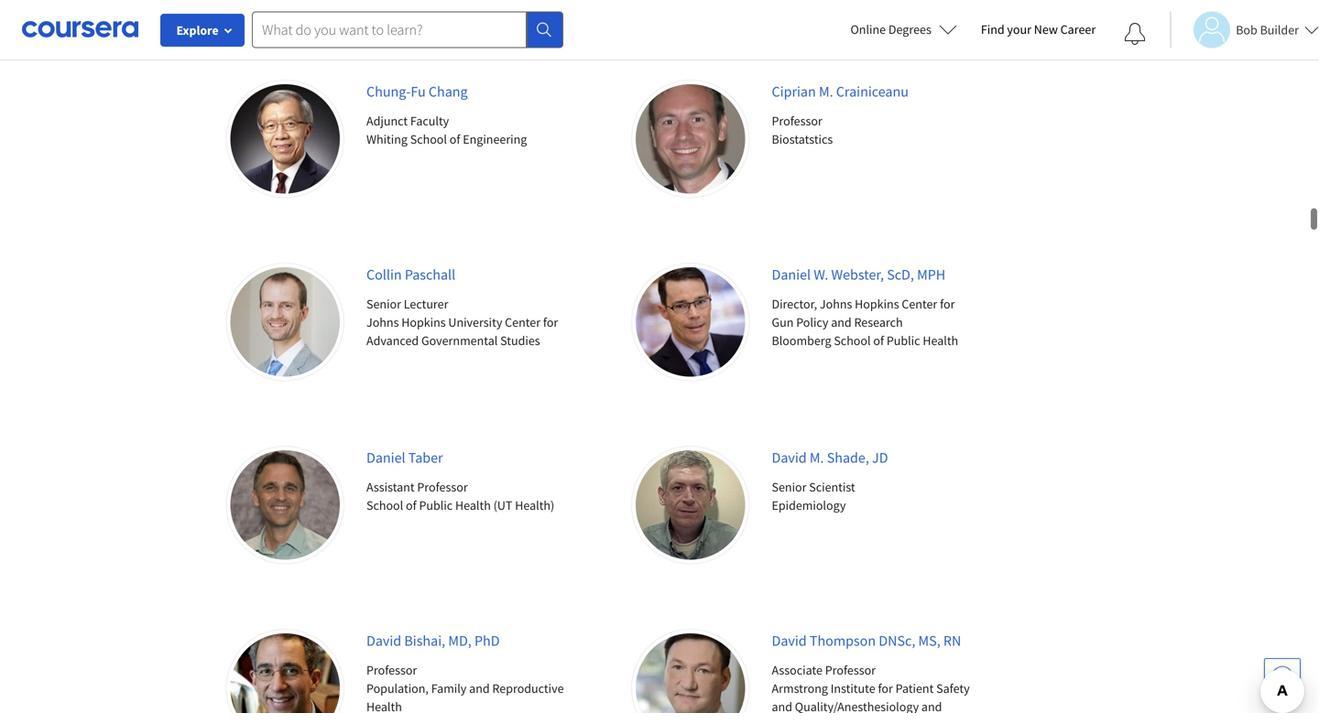 Task type: vqa. For each thing, say whether or not it's contained in the screenshot.
and
yes



Task type: describe. For each thing, give the bounding box(es) containing it.
explore button
[[160, 14, 245, 47]]

senior scientist epidemiology
[[772, 479, 855, 514]]

david m. shade, jd
[[772, 449, 888, 467]]

phd
[[475, 632, 500, 650]]

hopkins inside director,  johns hopkins center for gun policy and research bloomberg school of public health
[[855, 296, 899, 312]]

daniel for daniel taber
[[366, 449, 405, 467]]

md,
[[448, 632, 472, 650]]

fu
[[411, 82, 426, 101]]

professor biostatstics
[[772, 113, 833, 147]]

hopkins inside 'senior lecturer johns hopkins university center for advanced governmental studies'
[[401, 314, 446, 331]]

taber
[[408, 449, 443, 467]]

public inside director,  johns hopkins center for gun policy and research bloomberg school of public health
[[887, 333, 920, 349]]

chung-fu chang
[[366, 82, 468, 101]]

david m. shade, jd image
[[632, 447, 749, 564]]

scientist
[[809, 479, 855, 496]]

mph
[[917, 266, 946, 284]]

director,  johns hopkins center for gun policy and research bloomberg school of public health
[[772, 296, 958, 349]]

and for david
[[772, 699, 792, 714]]

your
[[1007, 21, 1032, 38]]

builder
[[1260, 22, 1299, 38]]

school inside director,  johns hopkins center for gun policy and research bloomberg school of public health
[[834, 333, 871, 349]]

adjunct faculty whiting school of engineering
[[366, 113, 527, 147]]

ciprian m. crainiceanu
[[772, 82, 909, 101]]

reproductive
[[492, 681, 564, 697]]

of inside director,  johns hopkins center for gun policy and research bloomberg school of public health
[[873, 333, 884, 349]]

ms,
[[918, 632, 941, 650]]

ciprian m. crainiceanu image
[[632, 81, 749, 197]]

ciprian
[[772, 82, 816, 101]]

find your new career
[[981, 21, 1096, 38]]

w.
[[814, 266, 828, 284]]

family
[[431, 681, 467, 697]]

career
[[1061, 21, 1096, 38]]

david thompson dnsc, ms, rn link
[[772, 632, 961, 650]]

and inside "professor population, family and reproductive health"
[[469, 681, 490, 697]]

new
[[1034, 21, 1058, 38]]

professor inside the associate professor armstrong institute for patient safety and quality/anesthesiology an
[[825, 662, 876, 679]]

webster,
[[831, 266, 884, 284]]

daniel taber image
[[227, 447, 344, 564]]

show notifications image
[[1124, 23, 1146, 45]]

professor inside professor biostatstics
[[772, 113, 822, 129]]

crainiceanu
[[836, 82, 909, 101]]

health for daniel taber
[[455, 497, 491, 514]]

m. for shade,
[[810, 449, 824, 467]]

chung-fu chang link
[[366, 82, 468, 101]]

health for david bishai, md, phd
[[366, 699, 402, 714]]

chung-
[[366, 82, 411, 101]]

assistant professor school of public health (ut health)
[[366, 479, 555, 514]]

collin paschall link
[[366, 266, 456, 284]]

shade,
[[827, 449, 869, 467]]

epidemiology
[[772, 497, 846, 514]]

lecturer
[[404, 296, 448, 312]]

david for david bishai, md, phd
[[366, 632, 401, 650]]

senior for david m. shade, jd
[[772, 479, 807, 496]]

david m. shade, jd link
[[772, 449, 888, 467]]

for for daniel w. webster, scd, mph
[[940, 296, 955, 312]]

daniel w. webster, scd, mph image
[[632, 264, 749, 381]]

chang
[[429, 82, 468, 101]]

dnsc,
[[879, 632, 916, 650]]

bob builder button
[[1170, 11, 1319, 48]]

school inside 'assistant professor school of public health (ut health)'
[[366, 497, 403, 514]]

collin paschall image
[[227, 264, 344, 381]]

assistant
[[366, 479, 415, 496]]

daniel taber link
[[366, 449, 443, 467]]

public inside 'assistant professor school of public health (ut health)'
[[419, 497, 453, 514]]

daniel w. webster, scd, mph link
[[772, 266, 946, 284]]

gun
[[772, 314, 794, 331]]

advanced
[[366, 333, 419, 349]]

online degrees button
[[836, 9, 972, 49]]

jd
[[872, 449, 888, 467]]

senior lecturer johns hopkins university center for advanced governmental studies
[[366, 296, 558, 349]]

bob
[[1236, 22, 1258, 38]]

david for david m. shade, jd
[[772, 449, 807, 467]]

armstrong
[[772, 681, 828, 697]]

senior for collin paschall
[[366, 296, 401, 312]]

bishai,
[[404, 632, 445, 650]]

daniel taber
[[366, 449, 443, 467]]

of inside 'assistant professor school of public health (ut health)'
[[406, 497, 417, 514]]



Task type: locate. For each thing, give the bounding box(es) containing it.
0 horizontal spatial public
[[419, 497, 453, 514]]

collin paschall
[[366, 266, 456, 284]]

and
[[831, 314, 852, 331], [469, 681, 490, 697], [772, 699, 792, 714]]

daniel w. webster, scd, mph
[[772, 266, 946, 284]]

0 vertical spatial school
[[410, 131, 447, 147]]

1 horizontal spatial school
[[410, 131, 447, 147]]

of down the research
[[873, 333, 884, 349]]

david thompson dnsc, ms, rn image
[[632, 630, 749, 714]]

and inside the associate professor armstrong institute for patient safety and quality/anesthesiology an
[[772, 699, 792, 714]]

0 horizontal spatial health
[[366, 699, 402, 714]]

0 horizontal spatial daniel
[[366, 449, 405, 467]]

center down mph in the right of the page
[[902, 296, 937, 312]]

senior up epidemiology
[[772, 479, 807, 496]]

school down 'assistant'
[[366, 497, 403, 514]]

david
[[772, 449, 807, 467], [366, 632, 401, 650], [772, 632, 807, 650]]

for left patient
[[878, 681, 893, 697]]

faculty
[[410, 113, 449, 129]]

center inside 'senior lecturer johns hopkins university center for advanced governmental studies'
[[505, 314, 541, 331]]

professor up institute
[[825, 662, 876, 679]]

2 vertical spatial of
[[406, 497, 417, 514]]

find your new career link
[[972, 18, 1105, 41]]

senior
[[366, 296, 401, 312], [772, 479, 807, 496]]

center
[[902, 296, 937, 312], [505, 314, 541, 331]]

m. right 'ciprian'
[[819, 82, 833, 101]]

health inside "professor population, family and reproductive health"
[[366, 699, 402, 714]]

0 horizontal spatial hopkins
[[401, 314, 446, 331]]

1 horizontal spatial daniel
[[772, 266, 811, 284]]

hopkins down lecturer
[[401, 314, 446, 331]]

m. left shade,
[[810, 449, 824, 467]]

health down population,
[[366, 699, 402, 714]]

0 vertical spatial public
[[887, 333, 920, 349]]

scd,
[[887, 266, 914, 284]]

engineering
[[463, 131, 527, 147]]

public down the 'taber'
[[419, 497, 453, 514]]

1 vertical spatial senior
[[772, 479, 807, 496]]

1 vertical spatial public
[[419, 497, 453, 514]]

johns inside director,  johns hopkins center for gun policy and research bloomberg school of public health
[[820, 296, 852, 312]]

and for daniel
[[831, 314, 852, 331]]

0 horizontal spatial center
[[505, 314, 541, 331]]

professor inside "professor population, family and reproductive health"
[[366, 662, 417, 679]]

david left bishai,
[[366, 632, 401, 650]]

0 vertical spatial hopkins
[[855, 296, 899, 312]]

1 horizontal spatial and
[[772, 699, 792, 714]]

of left engineering
[[450, 131, 460, 147]]

associate
[[772, 662, 823, 679]]

0 horizontal spatial and
[[469, 681, 490, 697]]

0 horizontal spatial of
[[406, 497, 417, 514]]

for for david thompson dnsc, ms, rn
[[878, 681, 893, 697]]

2 horizontal spatial health
[[923, 333, 958, 349]]

paschall
[[405, 266, 456, 284]]

center up 'studies' in the left of the page
[[505, 314, 541, 331]]

governmental
[[421, 333, 498, 349]]

1 horizontal spatial of
[[450, 131, 460, 147]]

public down the research
[[887, 333, 920, 349]]

johns up advanced
[[366, 314, 399, 331]]

1 horizontal spatial johns
[[820, 296, 852, 312]]

and right policy
[[831, 314, 852, 331]]

david up senior scientist epidemiology
[[772, 449, 807, 467]]

2 horizontal spatial of
[[873, 333, 884, 349]]

professor up population,
[[366, 662, 417, 679]]

for inside the associate professor armstrong institute for patient safety and quality/anesthesiology an
[[878, 681, 893, 697]]

school down the faculty
[[410, 131, 447, 147]]

and down armstrong
[[772, 699, 792, 714]]

2 vertical spatial for
[[878, 681, 893, 697]]

(ut
[[493, 497, 512, 514]]

senior inside senior scientist epidemiology
[[772, 479, 807, 496]]

ciprian m. crainiceanu link
[[772, 82, 909, 101]]

professor up biostatstics
[[772, 113, 822, 129]]

1 horizontal spatial center
[[902, 296, 937, 312]]

david bishai, md, phd
[[366, 632, 500, 650]]

institute
[[831, 681, 875, 697]]

policy
[[796, 314, 829, 331]]

What do you want to learn? text field
[[252, 11, 527, 48]]

1 horizontal spatial senior
[[772, 479, 807, 496]]

johns inside 'senior lecturer johns hopkins university center for advanced governmental studies'
[[366, 314, 399, 331]]

0 horizontal spatial senior
[[366, 296, 401, 312]]

professor inside 'assistant professor school of public health (ut health)'
[[417, 479, 468, 496]]

0 vertical spatial health
[[923, 333, 958, 349]]

1 horizontal spatial health
[[455, 497, 491, 514]]

professor
[[772, 113, 822, 129], [417, 479, 468, 496], [366, 662, 417, 679], [825, 662, 876, 679]]

david bishai, md, phd link
[[366, 632, 500, 650]]

for inside director,  johns hopkins center for gun policy and research bloomberg school of public health
[[940, 296, 955, 312]]

daniel for daniel w. webster, scd, mph
[[772, 266, 811, 284]]

0 horizontal spatial school
[[366, 497, 403, 514]]

1 horizontal spatial hopkins
[[855, 296, 899, 312]]

0 vertical spatial senior
[[366, 296, 401, 312]]

1 vertical spatial for
[[543, 314, 558, 331]]

m. for crainiceanu
[[819, 82, 833, 101]]

johns
[[820, 296, 852, 312], [366, 314, 399, 331]]

david bishai, md, phd image
[[227, 630, 344, 714]]

associate professor armstrong institute for patient safety and quality/anesthesiology an
[[772, 662, 970, 714]]

help center image
[[1272, 666, 1294, 688]]

for inside 'senior lecturer johns hopkins university center for advanced governmental studies'
[[543, 314, 558, 331]]

biostatstics
[[772, 131, 833, 147]]

collin
[[366, 266, 402, 284]]

patient
[[896, 681, 934, 697]]

0 vertical spatial johns
[[820, 296, 852, 312]]

senior down collin
[[366, 296, 401, 312]]

find
[[981, 21, 1005, 38]]

director,
[[772, 296, 817, 312]]

m.
[[819, 82, 833, 101], [810, 449, 824, 467]]

professor population, family and reproductive health
[[366, 662, 564, 714]]

health
[[923, 333, 958, 349], [455, 497, 491, 514], [366, 699, 402, 714]]

public
[[887, 333, 920, 349], [419, 497, 453, 514]]

2 vertical spatial school
[[366, 497, 403, 514]]

explore
[[176, 22, 219, 38]]

1 horizontal spatial for
[[878, 681, 893, 697]]

daniel
[[772, 266, 811, 284], [366, 449, 405, 467]]

bob builder
[[1236, 22, 1299, 38]]

center inside director,  johns hopkins center for gun policy and research bloomberg school of public health
[[902, 296, 937, 312]]

0 vertical spatial center
[[902, 296, 937, 312]]

hopkins up the research
[[855, 296, 899, 312]]

for
[[940, 296, 955, 312], [543, 314, 558, 331], [878, 681, 893, 697]]

online
[[851, 21, 886, 38]]

for down mph in the right of the page
[[940, 296, 955, 312]]

bloomberg
[[772, 333, 831, 349]]

1 vertical spatial johns
[[366, 314, 399, 331]]

adjunct
[[366, 113, 408, 129]]

research
[[854, 314, 903, 331]]

quality/anesthesiology
[[795, 699, 919, 714]]

university
[[448, 314, 502, 331]]

0 horizontal spatial johns
[[366, 314, 399, 331]]

health down mph in the right of the page
[[923, 333, 958, 349]]

chung-fu chang image
[[227, 81, 344, 197]]

0 horizontal spatial for
[[543, 314, 558, 331]]

1 horizontal spatial public
[[887, 333, 920, 349]]

health left the (ut
[[455, 497, 491, 514]]

coursera image
[[22, 15, 138, 44]]

whiting
[[366, 131, 408, 147]]

health inside director,  johns hopkins center for gun policy and research bloomberg school of public health
[[923, 333, 958, 349]]

0 vertical spatial and
[[831, 314, 852, 331]]

of
[[450, 131, 460, 147], [873, 333, 884, 349], [406, 497, 417, 514]]

1 vertical spatial and
[[469, 681, 490, 697]]

1 vertical spatial school
[[834, 333, 871, 349]]

thompson
[[810, 632, 876, 650]]

1 vertical spatial center
[[505, 314, 541, 331]]

senior inside 'senior lecturer johns hopkins university center for advanced governmental studies'
[[366, 296, 401, 312]]

online degrees
[[851, 21, 932, 38]]

2 horizontal spatial school
[[834, 333, 871, 349]]

degrees
[[889, 21, 932, 38]]

0 vertical spatial m.
[[819, 82, 833, 101]]

david up associate
[[772, 632, 807, 650]]

school
[[410, 131, 447, 147], [834, 333, 871, 349], [366, 497, 403, 514]]

rn
[[943, 632, 961, 650]]

johns up policy
[[820, 296, 852, 312]]

for right university
[[543, 314, 558, 331]]

2 horizontal spatial for
[[940, 296, 955, 312]]

professor down the 'taber'
[[417, 479, 468, 496]]

1 vertical spatial m.
[[810, 449, 824, 467]]

david thompson dnsc, ms, rn
[[772, 632, 961, 650]]

1 vertical spatial daniel
[[366, 449, 405, 467]]

studies
[[500, 333, 540, 349]]

health)
[[515, 497, 555, 514]]

and inside director,  johns hopkins center for gun policy and research bloomberg school of public health
[[831, 314, 852, 331]]

david for david thompson dnsc, ms, rn
[[772, 632, 807, 650]]

daniel up 'assistant'
[[366, 449, 405, 467]]

1 vertical spatial hopkins
[[401, 314, 446, 331]]

0 vertical spatial daniel
[[772, 266, 811, 284]]

0 vertical spatial of
[[450, 131, 460, 147]]

safety
[[936, 681, 970, 697]]

population,
[[366, 681, 429, 697]]

1 vertical spatial health
[[455, 497, 491, 514]]

school down the research
[[834, 333, 871, 349]]

of down 'assistant'
[[406, 497, 417, 514]]

None search field
[[252, 11, 563, 48]]

2 vertical spatial and
[[772, 699, 792, 714]]

of inside adjunct faculty whiting school of engineering
[[450, 131, 460, 147]]

and right family at the bottom of the page
[[469, 681, 490, 697]]

health inside 'assistant professor school of public health (ut health)'
[[455, 497, 491, 514]]

0 vertical spatial for
[[940, 296, 955, 312]]

daniel up director,
[[772, 266, 811, 284]]

2 horizontal spatial and
[[831, 314, 852, 331]]

1 vertical spatial of
[[873, 333, 884, 349]]

2 vertical spatial health
[[366, 699, 402, 714]]

school inside adjunct faculty whiting school of engineering
[[410, 131, 447, 147]]



